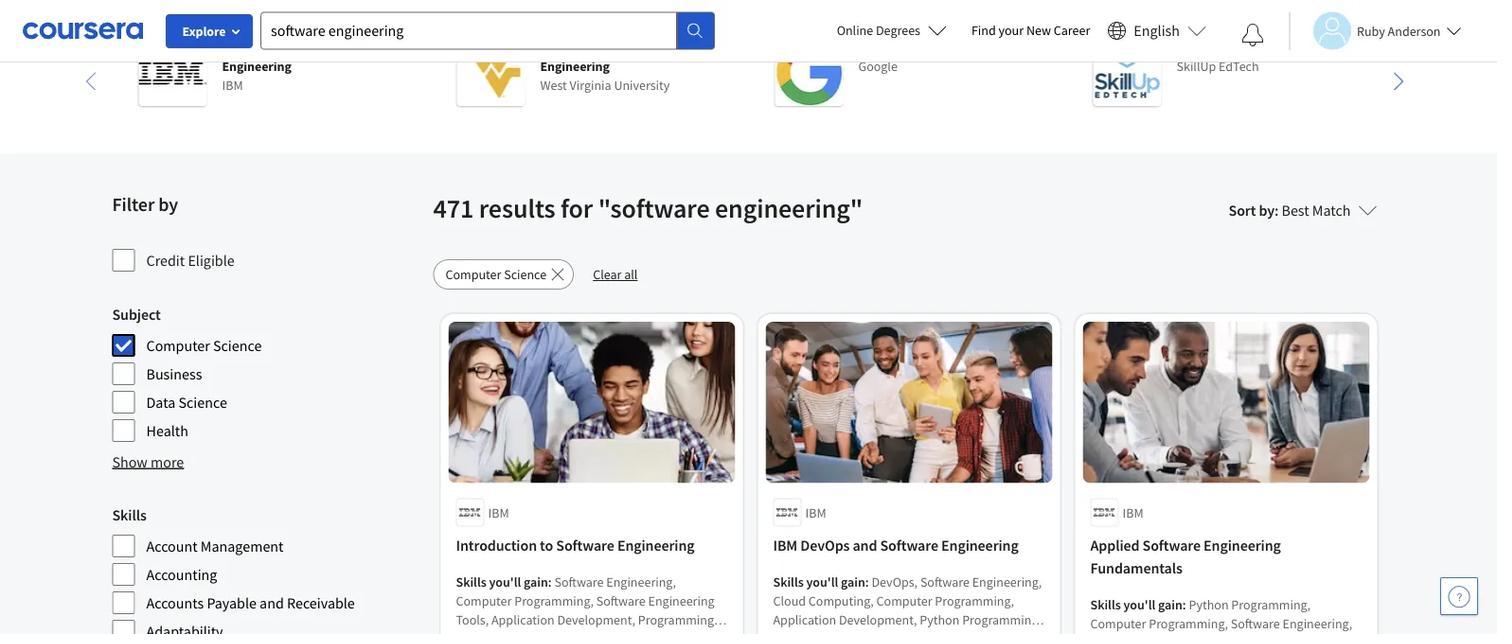 Task type: locate. For each thing, give the bounding box(es) containing it.
google right find
[[999, 39, 1039, 56]]

by right filter
[[158, 193, 178, 216]]

0 horizontal spatial and
[[260, 594, 284, 613]]

master of science in software engineering west virginia university
[[540, 39, 709, 94]]

2 horizontal spatial skills you'll gain :
[[1091, 596, 1189, 613]]

you'll for applied
[[1124, 596, 1156, 613]]

0 vertical spatial and
[[293, 39, 315, 56]]

0 vertical spatial computer
[[446, 266, 501, 283]]

skillup edtech image
[[1094, 38, 1162, 106]]

subject
[[112, 305, 161, 324]]

1 horizontal spatial computer science
[[446, 266, 547, 283]]

skills you'll gain : down "fundamentals"
[[1091, 596, 1189, 613]]

gain for to
[[524, 573, 548, 591]]

science left in
[[596, 39, 640, 56]]

1 horizontal spatial de
[[982, 39, 996, 56]]

in
[[643, 39, 654, 56]]

ruby anderson button
[[1289, 12, 1462, 50]]

and for accounts payable and receivable
[[260, 594, 284, 613]]

: left best
[[1275, 201, 1279, 220]]

gain down ibm devops and software engineering
[[841, 573, 866, 591]]

west virginia university image
[[457, 38, 525, 106]]

de left your
[[982, 39, 996, 56]]

gain down to
[[524, 573, 548, 591]]

and for ibm devops and software engineering ibm
[[293, 39, 315, 56]]

1 vertical spatial computer science
[[146, 336, 262, 355]]

accounts
[[146, 594, 204, 613]]

gain down "fundamentals"
[[1159, 596, 1183, 613]]

0 horizontal spatial skills you'll gain :
[[456, 573, 555, 591]]

0 horizontal spatial computer
[[146, 336, 210, 355]]

: for applied software engineering fundamentals
[[1183, 596, 1187, 613]]

1 vertical spatial google
[[859, 58, 898, 75]]

computer inside subject 'group'
[[146, 336, 210, 355]]

match
[[1313, 201, 1351, 220]]

computer inside 'button'
[[446, 266, 501, 283]]

2 vertical spatial and
[[260, 594, 284, 613]]

filter
[[112, 193, 155, 216]]

1 horizontal spatial computer
[[446, 266, 501, 283]]

project
[[1215, 39, 1256, 56]]

and
[[293, 39, 315, 56], [853, 537, 877, 555], [260, 594, 284, 613]]

: down to
[[548, 573, 552, 591]]

1 horizontal spatial and
[[293, 39, 315, 56]]

1 vertical spatial and
[[853, 537, 877, 555]]

skills you'll gain :
[[456, 573, 555, 591], [773, 573, 872, 591], [1091, 596, 1189, 613]]

devops
[[247, 39, 291, 56], [801, 537, 850, 555]]

skills you'll gain : down the introduction
[[456, 573, 555, 591]]

accounts payable and receivable
[[146, 594, 355, 613]]

ibm devops and software engineering ibm
[[222, 39, 370, 94]]

None search field
[[260, 12, 715, 50]]

computer science down results on the top of the page
[[446, 266, 547, 283]]

1 horizontal spatial by
[[1259, 201, 1275, 220]]

computer
[[446, 266, 501, 283], [146, 336, 210, 355]]

show notifications image
[[1242, 24, 1265, 46]]

data
[[146, 393, 176, 412]]

sort by : best match
[[1229, 201, 1351, 220]]

manager
[[1259, 39, 1309, 56]]

gain
[[524, 573, 548, 591], [841, 573, 866, 591], [1159, 596, 1183, 613]]

explore
[[182, 23, 226, 40]]

by
[[158, 193, 178, 216], [1259, 201, 1275, 220]]

0 vertical spatial computer science
[[446, 266, 547, 283]]

0 vertical spatial devops
[[247, 39, 291, 56]]

ruby
[[1357, 22, 1386, 39]]

0 horizontal spatial devops
[[247, 39, 291, 56]]

software
[[318, 39, 370, 56], [656, 39, 709, 56], [556, 537, 615, 555], [880, 537, 939, 555], [1143, 537, 1201, 555]]

science down results on the top of the page
[[504, 266, 547, 283]]

ruby anderson
[[1357, 22, 1441, 39]]

computer science
[[446, 266, 547, 283], [146, 336, 262, 355]]

1 horizontal spatial devops
[[801, 537, 850, 555]]

science
[[596, 39, 640, 56], [504, 266, 547, 283], [213, 336, 262, 355], [179, 393, 227, 412]]

by right sort
[[1259, 201, 1275, 220]]

0 horizontal spatial gain
[[524, 573, 548, 591]]

skills for ibm devops and software engineering
[[773, 573, 804, 591]]

gestión de proyectos de google google
[[859, 39, 1039, 75]]

engineering
[[222, 58, 292, 75], [540, 58, 610, 75], [617, 537, 695, 555], [942, 537, 1019, 555], [1204, 537, 1281, 555]]

skillup
[[1177, 58, 1217, 75]]

ibm inside 'ibm it project manager skillup edtech'
[[1177, 39, 1199, 56]]

ibm
[[222, 39, 244, 56], [1177, 39, 1199, 56], [222, 77, 243, 94], [488, 504, 509, 521], [806, 504, 827, 521], [1123, 504, 1144, 521], [773, 537, 798, 555]]

find your new career link
[[962, 19, 1100, 43]]

you'll down ibm devops and software engineering
[[807, 573, 839, 591]]

1 horizontal spatial skills you'll gain :
[[773, 573, 872, 591]]

computer science inside 'button'
[[446, 266, 547, 283]]

software inside applied software engineering fundamentals
[[1143, 537, 1201, 555]]

skills
[[112, 506, 147, 525], [456, 573, 487, 591], [773, 573, 804, 591], [1091, 596, 1121, 613]]

1 de from the left
[[905, 39, 919, 56]]

1 horizontal spatial google
[[999, 39, 1039, 56]]

ibm image
[[139, 38, 207, 106]]

What do you want to learn? text field
[[260, 12, 677, 50]]

ibm devops and software engineering
[[773, 537, 1019, 555]]

it
[[1201, 39, 1212, 56]]

2 horizontal spatial you'll
[[1124, 596, 1156, 613]]

de right gestión at the top of the page
[[905, 39, 919, 56]]

data science
[[146, 393, 227, 412]]

: for ibm devops and software engineering
[[866, 573, 869, 591]]

0 horizontal spatial computer science
[[146, 336, 262, 355]]

1 horizontal spatial gain
[[841, 573, 866, 591]]

google
[[999, 39, 1039, 56], [859, 58, 898, 75]]

0 horizontal spatial de
[[905, 39, 919, 56]]

computer science up "business"
[[146, 336, 262, 355]]

fundamentals
[[1091, 559, 1183, 578]]

and inside ibm devops and software engineering ibm
[[293, 39, 315, 56]]

skills for introduction to software engineering
[[456, 573, 487, 591]]

edtech
[[1219, 58, 1259, 75]]

software inside ibm devops and software engineering ibm
[[318, 39, 370, 56]]

computer up "business"
[[146, 336, 210, 355]]

devops inside ibm devops and software engineering ibm
[[247, 39, 291, 56]]

credit eligible
[[146, 251, 235, 270]]

west
[[540, 77, 567, 94]]

and inside 'skills' group
[[260, 594, 284, 613]]

: down applied software engineering fundamentals
[[1183, 596, 1187, 613]]

:
[[1275, 201, 1279, 220], [548, 573, 552, 591], [866, 573, 869, 591], [1183, 596, 1187, 613]]

management
[[201, 537, 284, 556]]

to
[[540, 537, 553, 555]]

skills group
[[112, 504, 422, 635]]

help center image
[[1448, 585, 1471, 608]]

0 horizontal spatial by
[[158, 193, 178, 216]]

google image
[[775, 38, 843, 106]]

you'll down "fundamentals"
[[1124, 596, 1156, 613]]

0 horizontal spatial google
[[859, 58, 898, 75]]

computer down the 471
[[446, 266, 501, 283]]

2 horizontal spatial and
[[853, 537, 877, 555]]

gestión
[[859, 39, 903, 56]]

2 horizontal spatial gain
[[1159, 596, 1183, 613]]

subject group
[[112, 303, 422, 443]]

applied software engineering fundamentals
[[1091, 537, 1281, 578]]

1 vertical spatial computer
[[146, 336, 210, 355]]

0 horizontal spatial you'll
[[489, 573, 521, 591]]

account management
[[146, 537, 284, 556]]

1 horizontal spatial you'll
[[807, 573, 839, 591]]

online
[[837, 22, 874, 39]]

career
[[1054, 22, 1091, 39]]

1 vertical spatial devops
[[801, 537, 850, 555]]

you'll down the introduction
[[489, 573, 521, 591]]

: down ibm devops and software engineering
[[866, 573, 869, 591]]

de
[[905, 39, 919, 56], [982, 39, 996, 56]]

business
[[146, 365, 202, 384]]

skills you'll gain : down ibm devops and software engineering
[[773, 573, 872, 591]]

you'll
[[489, 573, 521, 591], [807, 573, 839, 591], [1124, 596, 1156, 613]]

2 de from the left
[[982, 39, 996, 56]]

all
[[624, 266, 638, 283]]

google down gestión at the top of the page
[[859, 58, 898, 75]]



Task type: vqa. For each thing, say whether or not it's contained in the screenshot.
95,073 already enrolled
no



Task type: describe. For each thing, give the bounding box(es) containing it.
introduction to software engineering link
[[456, 535, 728, 557]]

applied software engineering fundamentals link
[[1091, 535, 1363, 580]]

clear all
[[593, 266, 638, 283]]

coursera image
[[23, 15, 143, 46]]

science up data science
[[213, 336, 262, 355]]

show more button
[[112, 451, 184, 474]]

applied
[[1091, 537, 1140, 555]]

science down "business"
[[179, 393, 227, 412]]

engineering inside master of science in software engineering west virginia university
[[540, 58, 610, 75]]

471
[[433, 192, 474, 225]]

you'll for introduction
[[489, 573, 521, 591]]

anderson
[[1388, 22, 1441, 39]]

you'll for ibm
[[807, 573, 839, 591]]

skills you'll gain : for applied
[[1091, 596, 1189, 613]]

clear
[[593, 266, 622, 283]]

english button
[[1100, 0, 1214, 62]]

science inside 'button'
[[504, 266, 547, 283]]

find
[[972, 22, 996, 39]]

master
[[540, 39, 580, 56]]

: for introduction to software engineering
[[548, 573, 552, 591]]

for
[[561, 192, 593, 225]]

ibm devops and software engineering link
[[773, 535, 1045, 557]]

gain for software
[[1159, 596, 1183, 613]]

online degrees
[[837, 22, 921, 39]]

0 vertical spatial google
[[999, 39, 1039, 56]]

best
[[1282, 201, 1310, 220]]

science inside master of science in software engineering west virginia university
[[596, 39, 640, 56]]

by for sort
[[1259, 201, 1275, 220]]

explore button
[[166, 14, 253, 48]]

and for ibm devops and software engineering
[[853, 537, 877, 555]]

payable
[[207, 594, 257, 613]]

engineering"
[[715, 192, 863, 225]]

skills you'll gain : for ibm
[[773, 573, 872, 591]]

accounting
[[146, 565, 217, 584]]

show
[[112, 453, 148, 472]]

online degrees button
[[822, 9, 962, 51]]

results
[[479, 192, 556, 225]]

virginia
[[570, 77, 612, 94]]

eligible
[[188, 251, 235, 270]]

account
[[146, 537, 198, 556]]

sort
[[1229, 201, 1256, 220]]

proyectos
[[922, 39, 979, 56]]

of
[[582, 39, 594, 56]]

your
[[999, 22, 1024, 39]]

health
[[146, 422, 188, 440]]

engineering inside applied software engineering fundamentals
[[1204, 537, 1281, 555]]

"software
[[598, 192, 710, 225]]

introduction
[[456, 537, 537, 555]]

clear all button
[[582, 260, 649, 290]]

devops for ibm devops and software engineering
[[801, 537, 850, 555]]

degrees
[[876, 22, 921, 39]]

gain for devops
[[841, 573, 866, 591]]

introduction to software engineering
[[456, 537, 695, 555]]

new
[[1027, 22, 1051, 39]]

university
[[614, 77, 670, 94]]

471 results for "software engineering"
[[433, 192, 863, 225]]

more
[[151, 453, 184, 472]]

filter by
[[112, 193, 178, 216]]

software inside master of science in software engineering west virginia university
[[656, 39, 709, 56]]

by for filter
[[158, 193, 178, 216]]

computer science button
[[433, 260, 574, 290]]

receivable
[[287, 594, 355, 613]]

computer science inside subject 'group'
[[146, 336, 262, 355]]

ibm it project manager skillup edtech
[[1177, 39, 1309, 75]]

engineering inside ibm devops and software engineering ibm
[[222, 58, 292, 75]]

skills inside 'skills' group
[[112, 506, 147, 525]]

show more
[[112, 453, 184, 472]]

skills for applied software engineering fundamentals
[[1091, 596, 1121, 613]]

credit
[[146, 251, 185, 270]]

devops for ibm devops and software engineering ibm
[[247, 39, 291, 56]]

find your new career
[[972, 22, 1091, 39]]

english
[[1134, 21, 1180, 40]]

skills you'll gain : for introduction
[[456, 573, 555, 591]]



